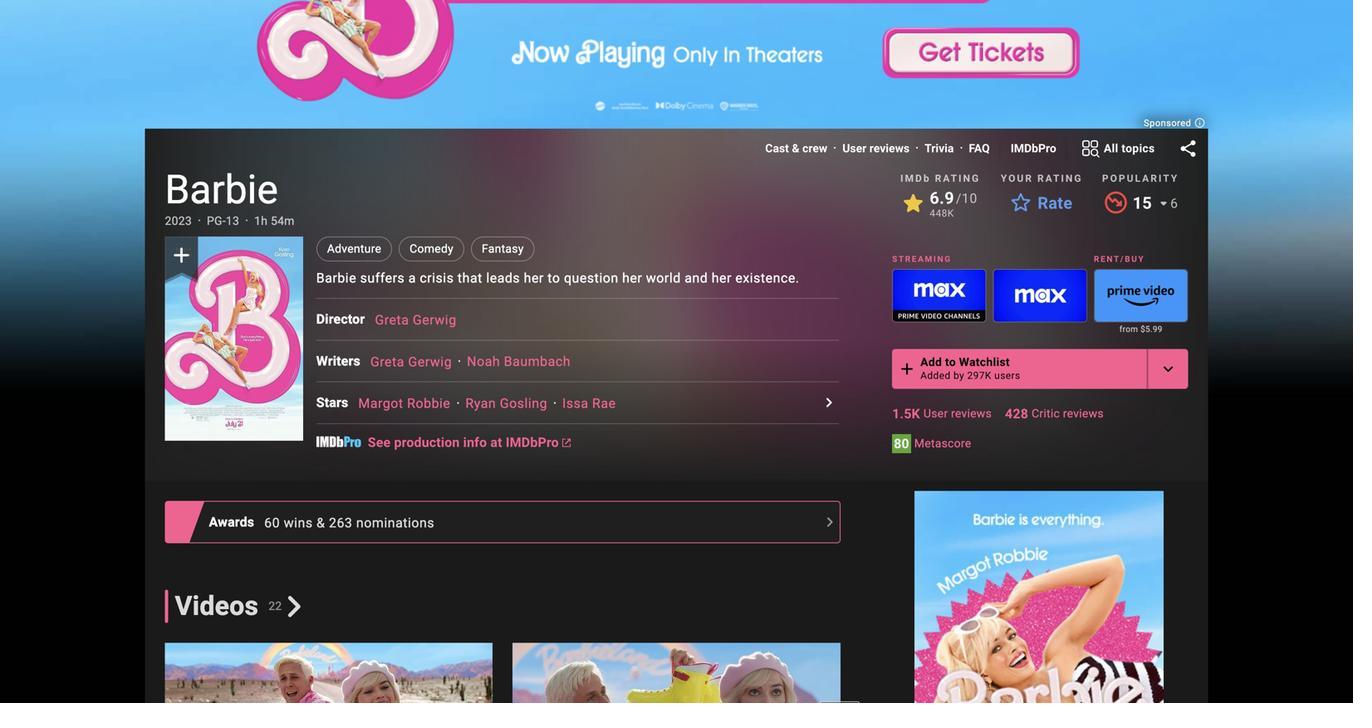 Task type: describe. For each thing, give the bounding box(es) containing it.
pg-
[[207, 214, 226, 228]]

see full cast and crew element containing director
[[316, 310, 375, 330]]

2 her from the left
[[622, 270, 642, 286]]

topics
[[1122, 141, 1155, 155]]

add
[[921, 356, 942, 369]]

issa
[[562, 396, 589, 412]]

faq button
[[969, 140, 990, 157]]

director
[[316, 312, 365, 327]]

263
[[329, 515, 353, 531]]

added
[[921, 370, 951, 382]]

nominations
[[356, 515, 435, 531]]

at
[[491, 435, 502, 451]]

rating for your rating
[[1038, 173, 1083, 184]]

add to watchlist added by 297k users
[[921, 356, 1021, 382]]

stars button
[[316, 393, 358, 413]]

arrow drop down image
[[1154, 194, 1174, 214]]

1.5k
[[892, 406, 920, 422]]

reviews inside button
[[870, 142, 910, 155]]

all topics button
[[1067, 135, 1169, 162]]

1 vertical spatial &
[[317, 515, 325, 531]]

from $5.99
[[1120, 324, 1163, 334]]

launch inline image
[[562, 439, 571, 447]]

user reviews button
[[843, 140, 910, 157]]

80 metascore
[[894, 436, 972, 452]]

rae
[[592, 396, 616, 412]]

0 vertical spatial greta gerwig button
[[375, 312, 457, 328]]

all
[[1104, 141, 1119, 155]]

wins
[[284, 515, 313, 531]]

0 vertical spatial greta gerwig
[[375, 312, 457, 328]]

ryan gosling and margot robbie in barbie (2023) image
[[165, 237, 303, 441]]

1 vertical spatial greta gerwig button
[[370, 354, 452, 370]]

rating for imdb rating
[[935, 173, 980, 184]]

noah
[[467, 354, 500, 370]]

issa rae
[[562, 396, 616, 412]]

crew
[[803, 142, 828, 155]]

adventure
[[327, 242, 381, 256]]

metascore
[[915, 437, 972, 451]]

rate button
[[1001, 189, 1083, 219]]

from $5.99 link
[[1094, 323, 1188, 336]]

297k
[[967, 370, 992, 382]]

gosling
[[500, 396, 548, 412]]

fantasy
[[482, 242, 524, 256]]

80
[[894, 436, 910, 452]]

your
[[1001, 173, 1034, 184]]

official trailer image
[[165, 643, 493, 704]]

from $5.99 group
[[1094, 269, 1188, 336]]

cast & crew button
[[765, 140, 828, 157]]

60
[[264, 515, 280, 531]]

watchlist
[[959, 356, 1010, 369]]

54m
[[271, 214, 295, 228]]

to inside add to watchlist added by 297k users
[[945, 356, 956, 369]]

1 watch on max image from the left
[[893, 270, 986, 322]]

1 vertical spatial gerwig
[[408, 354, 452, 370]]

barbie for barbie
[[165, 167, 278, 213]]

see production info at imdbpro button
[[368, 434, 571, 455]]

13
[[226, 214, 239, 228]]

1h 54m
[[254, 214, 295, 228]]

share on social media image
[[1178, 139, 1198, 159]]

trivia button
[[925, 140, 954, 157]]

margot robbie button
[[358, 396, 451, 412]]

trivia
[[925, 142, 954, 155]]

60 wins & 263 nominations
[[264, 515, 435, 531]]

add image
[[897, 359, 917, 379]]

pg-13 button
[[207, 213, 239, 230]]

ryan
[[466, 396, 496, 412]]

existence.
[[736, 270, 800, 286]]

cast
[[765, 142, 789, 155]]

watch on prime video image
[[1095, 270, 1188, 322]]

suffers
[[360, 270, 405, 286]]

that
[[458, 270, 483, 286]]

streaming
[[892, 254, 952, 264]]

by
[[954, 370, 965, 382]]

reviews for 428
[[1063, 407, 1104, 421]]

writers
[[316, 353, 360, 369]]

world
[[646, 270, 681, 286]]

3 her from the left
[[712, 270, 732, 286]]

ryan gosling
[[466, 396, 548, 412]]

ryan gosling button
[[466, 396, 548, 412]]

issa rae button
[[562, 396, 616, 412]]

robbie
[[407, 396, 451, 412]]

see
[[368, 435, 391, 451]]

0 vertical spatial gerwig
[[413, 312, 457, 328]]

6.9
[[930, 189, 954, 208]]

official teaser image
[[861, 643, 1188, 704]]



Task type: vqa. For each thing, say whether or not it's contained in the screenshot.
second the HBO
no



Task type: locate. For each thing, give the bounding box(es) containing it.
a
[[409, 270, 416, 286]]

barbie suffers a crisis that leads her to question her world and her existence.
[[316, 270, 800, 286]]

to up the by on the bottom right of page
[[945, 356, 956, 369]]

barbie
[[165, 167, 278, 213], [316, 270, 357, 286]]

chevron right inline image
[[284, 596, 305, 618]]

greta gerwig button
[[375, 312, 457, 328], [370, 354, 452, 370]]

reviews up imdb
[[870, 142, 910, 155]]

greta
[[375, 312, 409, 328], [370, 354, 405, 370]]

greta gerwig button down a
[[375, 312, 457, 328]]

greta gerwig button up margot robbie at the bottom left of page
[[370, 354, 452, 370]]

awards button
[[209, 513, 264, 533]]

greta down suffers
[[375, 312, 409, 328]]

pg-13
[[207, 214, 239, 228]]

imdb
[[901, 173, 931, 184]]

watch on max image
[[893, 270, 986, 322], [994, 270, 1087, 322]]

1 her from the left
[[524, 270, 544, 286]]

greta gerwig
[[375, 312, 457, 328], [370, 354, 452, 370]]

from
[[1120, 324, 1138, 334]]

official teaser 2 image
[[513, 643, 841, 704]]

barbie down adventure button
[[316, 270, 357, 286]]

leads
[[486, 270, 520, 286]]

user inside button
[[843, 142, 867, 155]]

crisis
[[420, 270, 454, 286]]

0 horizontal spatial rating
[[935, 173, 980, 184]]

production
[[394, 435, 460, 451]]

her left world
[[622, 270, 642, 286]]

question
[[564, 270, 619, 286]]

1.5k user reviews
[[892, 406, 992, 422]]

0 horizontal spatial barbie
[[165, 167, 278, 213]]

1 horizontal spatial barbie
[[316, 270, 357, 286]]

imdbpro up your rating
[[1011, 142, 1057, 155]]

0 horizontal spatial her
[[524, 270, 544, 286]]

user
[[843, 142, 867, 155], [924, 407, 948, 421]]

rating up /
[[935, 173, 980, 184]]

22
[[269, 600, 282, 614]]

imdbpro inside button
[[506, 435, 559, 451]]

0 horizontal spatial reviews
[[870, 142, 910, 155]]

imdb rating
[[901, 173, 980, 184]]

1 horizontal spatial imdbpro
[[1011, 142, 1057, 155]]

0 horizontal spatial &
[[317, 515, 325, 531]]

see full cast and crew image
[[819, 393, 839, 413]]

& right cast
[[792, 142, 800, 155]]

see more awards and nominations image
[[820, 513, 840, 533]]

margot
[[358, 396, 403, 412]]

428 critic reviews
[[1005, 406, 1104, 422]]

10
[[962, 191, 978, 206]]

0 vertical spatial barbie
[[165, 167, 278, 213]]

1 vertical spatial to
[[945, 356, 956, 369]]

6
[[1171, 196, 1178, 211]]

critic
[[1032, 407, 1060, 421]]

1 horizontal spatial watch on max image
[[994, 270, 1087, 322]]

awards
[[209, 515, 254, 530]]

1 horizontal spatial to
[[945, 356, 956, 369]]

1 vertical spatial user
[[924, 407, 948, 421]]

categories image
[[1081, 139, 1101, 159]]

2 horizontal spatial reviews
[[1063, 407, 1104, 421]]

1 vertical spatial imdbpro
[[506, 435, 559, 451]]

1 vertical spatial barbie
[[316, 270, 357, 286]]

reviews for 1.5k
[[951, 407, 992, 421]]

0 vertical spatial see full cast and crew element
[[316, 310, 375, 330]]

and
[[685, 270, 708, 286]]

noah baumbach
[[467, 354, 571, 370]]

0 vertical spatial imdbpro
[[1011, 142, 1057, 155]]

2023
[[165, 214, 192, 228]]

2 see full cast and crew element from the top
[[316, 351, 370, 371]]

gerwig up "robbie"
[[408, 354, 452, 370]]

rent/buy
[[1094, 254, 1145, 264]]

rating
[[935, 173, 980, 184], [1038, 173, 1083, 184]]

gerwig
[[413, 312, 457, 328], [408, 354, 452, 370]]

0 horizontal spatial to
[[548, 270, 560, 286]]

6.9 / 10 448k
[[930, 189, 978, 219]]

greta gerwig up margot robbie at the bottom left of page
[[370, 354, 452, 370]]

0 vertical spatial to
[[548, 270, 560, 286]]

rating up rate
[[1038, 173, 1083, 184]]

1 horizontal spatial reviews
[[951, 407, 992, 421]]

her
[[524, 270, 544, 286], [622, 270, 642, 286], [712, 270, 732, 286]]

1 vertical spatial see full cast and crew element
[[316, 351, 370, 371]]

1h
[[254, 214, 268, 228]]

428
[[1005, 406, 1029, 422]]

imdbpro
[[1011, 142, 1057, 155], [506, 435, 559, 451]]

her right leads
[[524, 270, 544, 286]]

0 vertical spatial user
[[843, 142, 867, 155]]

1 horizontal spatial user
[[924, 407, 948, 421]]

all topics
[[1104, 141, 1155, 155]]

0 horizontal spatial imdbpro
[[506, 435, 559, 451]]

reviews
[[870, 142, 910, 155], [951, 407, 992, 421], [1063, 407, 1104, 421]]

videos
[[175, 591, 259, 622]]

cast & crew
[[765, 142, 828, 155]]

1 rating from the left
[[935, 173, 980, 184]]

to left question
[[548, 270, 560, 286]]

& left 263
[[317, 515, 325, 531]]

info
[[463, 435, 487, 451]]

1 vertical spatial greta gerwig
[[370, 354, 452, 370]]

2 horizontal spatial her
[[712, 270, 732, 286]]

1 vertical spatial greta
[[370, 354, 405, 370]]

gerwig down crisis
[[413, 312, 457, 328]]

baumbach
[[504, 354, 571, 370]]

group
[[165, 237, 303, 441], [892, 269, 987, 323], [993, 269, 1088, 323], [1094, 269, 1188, 323], [165, 643, 493, 704], [513, 643, 841, 704], [861, 643, 1188, 704]]

0 horizontal spatial user
[[843, 142, 867, 155]]

see full cast and crew element containing writers
[[316, 351, 370, 371]]

see production info at imdbpro
[[368, 435, 559, 451]]

user inside 1.5k user reviews
[[924, 407, 948, 421]]

her right and at the top right of page
[[712, 270, 732, 286]]

margot robbie
[[358, 396, 451, 412]]

2 watch on max image from the left
[[994, 270, 1087, 322]]

comedy button
[[399, 237, 464, 262]]

0 horizontal spatial watch on max image
[[893, 270, 986, 322]]

448k
[[930, 208, 954, 219]]

1 see full cast and crew element from the top
[[316, 310, 375, 330]]

fantasy button
[[471, 237, 535, 262]]

comedy
[[410, 242, 454, 256]]

rate
[[1038, 194, 1073, 213]]

$5.99
[[1141, 324, 1163, 334]]

add title to another list image
[[1159, 359, 1178, 379]]

barbie up pg-13 on the top
[[165, 167, 278, 213]]

2 rating from the left
[[1038, 173, 1083, 184]]

imdbpro button
[[1011, 140, 1057, 157]]

stars
[[316, 395, 348, 411]]

see full cast and crew element up writers
[[316, 310, 375, 330]]

greta up margot
[[370, 354, 405, 370]]

reviews right the critic
[[1063, 407, 1104, 421]]

user right crew
[[843, 142, 867, 155]]

reviews inside 428 critic reviews
[[1063, 407, 1104, 421]]

sponsored
[[1144, 118, 1194, 128]]

your rating
[[1001, 173, 1083, 184]]

1 horizontal spatial &
[[792, 142, 800, 155]]

users
[[995, 370, 1021, 382]]

reviews inside 1.5k user reviews
[[951, 407, 992, 421]]

to
[[548, 270, 560, 286], [945, 356, 956, 369]]

1 horizontal spatial rating
[[1038, 173, 1083, 184]]

0 vertical spatial greta
[[375, 312, 409, 328]]

/
[[956, 191, 962, 206]]

popularity
[[1102, 173, 1179, 184]]

0 vertical spatial &
[[792, 142, 800, 155]]

imdbpro left launch inline "image"
[[506, 435, 559, 451]]

greta gerwig down a
[[375, 312, 457, 328]]

adventure button
[[316, 237, 392, 262]]

see full cast and crew element
[[316, 310, 375, 330], [316, 351, 370, 371]]

barbie for barbie suffers a crisis that leads her to question her world and her existence.
[[316, 270, 357, 286]]

reviews down 297k
[[951, 407, 992, 421]]

user reviews
[[843, 142, 910, 155]]

& inside button
[[792, 142, 800, 155]]

1 horizontal spatial her
[[622, 270, 642, 286]]

user right 1.5k
[[924, 407, 948, 421]]

faq
[[969, 142, 990, 155]]

see full cast and crew element down director
[[316, 351, 370, 371]]

noah baumbach button
[[467, 354, 571, 370]]

15
[[1133, 194, 1152, 213]]



